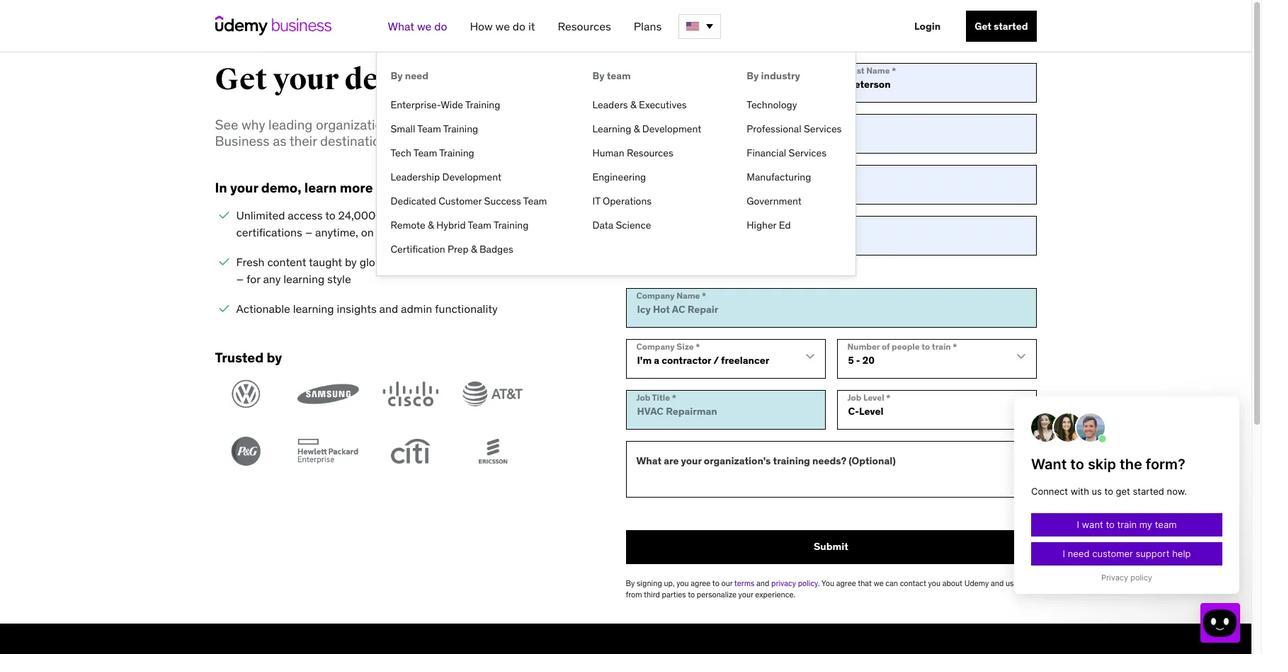 Task type: describe. For each thing, give the bounding box(es) containing it.
cisco logo image
[[380, 380, 442, 409]]

it operations
[[593, 195, 652, 208]]

agree inside . you agree that we can contact you about udemy and use data from third parties to personalize your experience.
[[837, 579, 857, 589]]

p&g logo image
[[215, 437, 277, 467]]

0 horizontal spatial by
[[267, 349, 282, 366]]

for for get your demo
[[391, 133, 408, 150]]

trusted
[[215, 349, 264, 366]]

login
[[915, 20, 941, 33]]

Last Name * text field
[[837, 63, 1037, 103]]

& for remote
[[428, 219, 434, 232]]

data science link
[[593, 213, 652, 237]]

badges
[[480, 243, 514, 256]]

– for anytime,
[[305, 226, 313, 240]]

you
[[822, 579, 835, 589]]

see
[[215, 116, 238, 133]]

any inside unlimited access to 24,000+ top udemy courses and certifications – anytime, on any device
[[377, 226, 394, 240]]

you left located?
[[680, 218, 694, 229]]

operations
[[603, 195, 652, 208]]

and up experience.
[[757, 579, 770, 589]]

our
[[722, 579, 733, 589]]

by for by team
[[593, 69, 605, 82]]

job level *
[[848, 392, 891, 403]]

wide
[[441, 99, 464, 111]]

their
[[290, 133, 317, 150]]

in
[[215, 179, 227, 196]]

& for learning
[[634, 123, 640, 135]]

top
[[385, 209, 402, 223]]

leaders & executives
[[593, 99, 687, 111]]

need
[[405, 69, 429, 82]]

tech team training link
[[391, 141, 475, 165]]

services for financial services
[[789, 147, 827, 159]]

Work Email * email field
[[626, 114, 1037, 154]]

job for job level *
[[848, 392, 862, 403]]

resources inside "link"
[[627, 147, 674, 159]]

your up the leading
[[273, 62, 339, 98]]

fresh
[[236, 255, 265, 270]]

learning.
[[473, 133, 525, 150]]

to inside . you agree that we can contact you about udemy and use data from third parties to personalize your experience.
[[688, 591, 695, 601]]

team inside "link"
[[418, 123, 441, 135]]

level
[[864, 392, 885, 403]]

are for what
[[664, 455, 679, 468]]

0 vertical spatial about
[[376, 179, 414, 196]]

* for work email *
[[685, 116, 689, 127]]

engineering link
[[593, 165, 647, 189]]

get started link
[[967, 11, 1037, 42]]

human resources
[[593, 147, 674, 159]]

global
[[360, 255, 391, 270]]

& right prep
[[471, 243, 477, 256]]

udemy for any
[[405, 209, 441, 223]]

tech
[[391, 147, 412, 159]]

engineering
[[593, 171, 647, 184]]

you inside . you agree that we can contact you about udemy and use data from third parties to personalize your experience.
[[929, 579, 941, 589]]

located?
[[696, 218, 731, 229]]

experience.
[[756, 591, 796, 601]]

what for what we do
[[388, 19, 415, 33]]

executives
[[639, 99, 687, 111]]

training for enterprise-wide training
[[466, 99, 501, 111]]

content
[[267, 255, 307, 270]]

by up from
[[626, 579, 635, 589]]

demo,
[[261, 179, 302, 196]]

1 horizontal spatial development
[[643, 123, 702, 135]]

get for get your demo
[[215, 62, 267, 98]]

privacy policy link
[[772, 579, 819, 589]]

leadership
[[391, 171, 440, 184]]

hybrid
[[437, 219, 466, 232]]

in
[[451, 255, 460, 270]]

number of people to train *
[[848, 341, 958, 352]]

hewlett packard enterprise logo image
[[297, 437, 359, 467]]

to left our
[[713, 579, 720, 589]]

data
[[1021, 579, 1036, 589]]

team down dedicated customer success team
[[468, 219, 492, 232]]

it
[[593, 195, 601, 208]]

business
[[215, 133, 270, 150]]

how
[[470, 19, 493, 33]]

financial
[[747, 147, 787, 159]]

by signing up, you agree to our terms and privacy policy
[[626, 579, 819, 589]]

terms link
[[735, 579, 755, 589]]

0 vertical spatial number
[[665, 167, 697, 178]]

to left train
[[922, 341, 931, 352]]

train
[[933, 341, 952, 352]]

leadership development
[[391, 171, 502, 184]]

signing
[[637, 579, 663, 589]]

leaders & executives link
[[593, 93, 687, 117]]

data
[[593, 219, 614, 232]]

– for for
[[236, 272, 244, 287]]

company for company name *
[[637, 290, 675, 301]]

ericsson logo image
[[462, 437, 524, 466]]

can
[[886, 579, 899, 589]]

team right tech
[[414, 147, 438, 159]]

it
[[529, 19, 535, 33]]

science
[[616, 219, 652, 232]]

samsung logo image
[[297, 380, 359, 409]]

at&t logo image
[[462, 380, 524, 409]]

plans button
[[628, 13, 668, 39]]

for for unlimited access to 24,000+ top udemy courses and certifications – anytime, on any device
[[247, 272, 260, 287]]

certification prep & badges link
[[391, 237, 514, 262]]

prep
[[448, 243, 469, 256]]

company name *
[[637, 290, 707, 301]]

* for company size *
[[696, 341, 701, 352]]

more
[[340, 179, 373, 196]]

you right up,
[[677, 579, 689, 589]]

learning
[[593, 123, 632, 135]]

organizations
[[316, 116, 397, 133]]

third
[[644, 591, 661, 601]]

learn
[[305, 179, 337, 196]]

manufacturing
[[747, 171, 812, 184]]

needs?
[[813, 455, 847, 468]]

technology link
[[747, 93, 798, 117]]

phone
[[637, 167, 663, 178]]

and inside unlimited access to 24,000+ top udemy courses and certifications – anytime, on any device
[[486, 209, 505, 223]]

leading
[[269, 116, 313, 133]]

* for company name *
[[702, 290, 707, 301]]

unlimited
[[236, 209, 285, 223]]

. you agree that we can contact you about udemy and use data from third parties to personalize your experience.
[[626, 579, 1036, 601]]

Company Name * text field
[[626, 288, 1037, 328]]

started
[[994, 20, 1029, 33]]

trusted by
[[215, 349, 282, 366]]

training down success
[[494, 219, 529, 232]]

we inside . you agree that we can contact you about udemy and use data from third parties to personalize your experience.
[[874, 579, 884, 589]]

customer
[[439, 195, 482, 208]]



Task type: locate. For each thing, give the bounding box(es) containing it.
number left the of
[[848, 341, 880, 352]]

resources button
[[552, 13, 617, 39]]

First Name * text field
[[626, 63, 826, 103]]

& for leaders
[[631, 99, 637, 111]]

What are your organization's training needs? (Optional) text field
[[626, 441, 1037, 498]]

team right success
[[524, 195, 547, 208]]

1 vertical spatial services
[[789, 147, 827, 159]]

we for what
[[417, 19, 432, 33]]

0 vertical spatial –
[[305, 226, 313, 240]]

and inside . you agree that we can contact you about udemy and use data from third parties to personalize your experience.
[[992, 579, 1005, 589]]

enterprise-wide training link
[[391, 93, 501, 117]]

&
[[631, 99, 637, 111], [634, 123, 640, 135], [428, 219, 434, 232], [471, 243, 477, 256]]

services up financial services link
[[804, 123, 842, 135]]

1 horizontal spatial number
[[848, 341, 880, 352]]

0 vertical spatial by
[[345, 255, 357, 270]]

udemy left use
[[965, 579, 990, 589]]

are
[[665, 218, 678, 229], [664, 455, 679, 468]]

2 do from the left
[[513, 19, 526, 33]]

by industry
[[747, 69, 801, 82]]

– inside unlimited access to 24,000+ top udemy courses and certifications – anytime, on any device
[[305, 226, 313, 240]]

you
[[680, 218, 694, 229], [677, 579, 689, 589], [929, 579, 941, 589]]

1 vertical spatial by
[[267, 349, 282, 366]]

0 horizontal spatial agree
[[691, 579, 711, 589]]

0 vertical spatial company
[[637, 290, 675, 301]]

1 vertical spatial what
[[637, 455, 662, 468]]

you right contact
[[929, 579, 941, 589]]

0 vertical spatial name
[[867, 65, 891, 76]]

fresh content taught by global instructors in 15 languages – for any learning style
[[236, 255, 529, 287]]

any
[[377, 226, 394, 240], [263, 272, 281, 287]]

agree
[[691, 579, 711, 589], [837, 579, 857, 589]]

resources inside popup button
[[558, 19, 611, 33]]

by for by need
[[391, 69, 403, 82]]

work email *
[[637, 116, 689, 127]]

name for last
[[867, 65, 891, 76]]

training right wide
[[466, 99, 501, 111]]

0 vertical spatial udemy
[[447, 116, 489, 133]]

0 vertical spatial for
[[391, 133, 408, 150]]

0 horizontal spatial job
[[637, 392, 651, 403]]

1 horizontal spatial we
[[496, 19, 510, 33]]

your down terms link
[[739, 591, 754, 601]]

get inside menu navigation
[[975, 20, 992, 33]]

0 horizontal spatial do
[[435, 19, 448, 33]]

volkswagen logo image
[[215, 380, 277, 409]]

get left the started
[[975, 20, 992, 33]]

and down success
[[486, 209, 505, 223]]

footer element
[[215, 624, 1037, 655]]

professional services link
[[747, 117, 842, 141]]

0 vertical spatial services
[[804, 123, 842, 135]]

dedicated customer success team link
[[391, 189, 547, 213]]

do left it
[[513, 19, 526, 33]]

& left hybrid
[[428, 219, 434, 232]]

0 horizontal spatial –
[[236, 272, 244, 287]]

1 horizontal spatial get
[[975, 20, 992, 33]]

1 vertical spatial –
[[236, 272, 244, 287]]

company up company size *
[[637, 290, 675, 301]]

financial services link
[[747, 141, 827, 165]]

0 vertical spatial are
[[665, 218, 678, 229]]

parties
[[662, 591, 687, 601]]

company
[[637, 290, 675, 301], [637, 341, 675, 352]]

of
[[882, 341, 890, 352]]

2 horizontal spatial udemy
[[965, 579, 990, 589]]

0 horizontal spatial name
[[677, 290, 701, 301]]

enterprise-wide training
[[391, 99, 501, 111]]

to right "parties"
[[688, 591, 695, 601]]

higher ed
[[747, 219, 791, 232]]

are for where
[[665, 218, 678, 229]]

what we do button
[[382, 13, 453, 39]]

any inside fresh content taught by global instructors in 15 languages – for any learning style
[[263, 272, 281, 287]]

team up "tech team training"
[[418, 123, 441, 135]]

Job Title * text field
[[626, 390, 826, 430]]

access
[[288, 209, 323, 223]]

remote
[[391, 219, 426, 232]]

2 horizontal spatial we
[[874, 579, 884, 589]]

your right in
[[230, 179, 258, 196]]

udemy business image
[[215, 16, 331, 35]]

small
[[391, 123, 416, 135]]

services inside professional services link
[[804, 123, 842, 135]]

24,000+
[[338, 209, 383, 223]]

udemy inside the 'see why leading organizations choose udemy business as their destination for employee learning.'
[[447, 116, 489, 133]]

1 vertical spatial for
[[247, 272, 260, 287]]

it operations link
[[593, 189, 652, 213]]

human
[[593, 147, 625, 159]]

size
[[677, 341, 694, 352]]

learning & development
[[593, 123, 702, 135]]

higher
[[747, 219, 777, 232]]

– down fresh
[[236, 272, 244, 287]]

development down executives
[[643, 123, 702, 135]]

work
[[637, 116, 658, 127]]

1 company from the top
[[637, 290, 675, 301]]

any down content
[[263, 272, 281, 287]]

unlimited access to 24,000+ top udemy courses and certifications – anytime, on any device
[[236, 209, 505, 240]]

training up the leadership development link
[[440, 147, 475, 159]]

by left industry
[[747, 69, 759, 82]]

leaders
[[593, 99, 628, 111]]

actionable learning insights and admin functionality
[[236, 302, 498, 316]]

1 horizontal spatial udemy
[[447, 116, 489, 133]]

we left the can
[[874, 579, 884, 589]]

device
[[397, 226, 430, 240]]

tech team training
[[391, 147, 475, 159]]

udemy inside . you agree that we can contact you about udemy and use data from third parties to personalize your experience.
[[965, 579, 990, 589]]

udemy inside unlimited access to 24,000+ top udemy courses and certifications – anytime, on any device
[[405, 209, 441, 223]]

job for job title *
[[637, 392, 651, 403]]

2 job from the left
[[848, 392, 862, 403]]

1 horizontal spatial do
[[513, 19, 526, 33]]

1 vertical spatial about
[[943, 579, 963, 589]]

to inside unlimited access to 24,000+ top udemy courses and certifications – anytime, on any device
[[325, 209, 336, 223]]

1 vertical spatial any
[[263, 272, 281, 287]]

name up size at the right bottom
[[677, 290, 701, 301]]

–
[[305, 226, 313, 240], [236, 272, 244, 287]]

0 horizontal spatial any
[[263, 272, 281, 287]]

by inside fresh content taught by global instructors in 15 languages – for any learning style
[[345, 255, 357, 270]]

resources
[[558, 19, 611, 33], [627, 147, 674, 159]]

1 horizontal spatial resources
[[627, 147, 674, 159]]

data science
[[593, 219, 652, 232]]

by for by industry
[[747, 69, 759, 82]]

last name *
[[848, 65, 897, 76]]

in your demo, learn more about
[[215, 179, 414, 196]]

do inside what we do dropdown button
[[435, 19, 448, 33]]

by
[[345, 255, 357, 270], [267, 349, 282, 366]]

about up top
[[376, 179, 414, 196]]

login button
[[907, 11, 950, 42]]

1 horizontal spatial agree
[[837, 579, 857, 589]]

learning
[[284, 272, 325, 287], [293, 302, 334, 316]]

what are your organization's training needs? (optional)
[[637, 455, 896, 468]]

for inside fresh content taught by global instructors in 15 languages – for any learning style
[[247, 272, 260, 287]]

financial services
[[747, 147, 827, 159]]

your left organization's
[[681, 455, 702, 468]]

that
[[858, 579, 872, 589]]

job left the title
[[637, 392, 651, 403]]

1 vertical spatial udemy
[[405, 209, 441, 223]]

we up need
[[417, 19, 432, 33]]

1 vertical spatial company
[[637, 341, 675, 352]]

menu navigation
[[377, 0, 1037, 276]]

citi logo image
[[380, 437, 442, 467]]

government
[[747, 195, 802, 208]]

0 vertical spatial get
[[975, 20, 992, 33]]

for inside the 'see why leading organizations choose udemy business as their destination for employee learning.'
[[391, 133, 408, 150]]

terms
[[735, 579, 755, 589]]

* for job level *
[[887, 392, 891, 403]]

& down the leaders & executives link
[[634, 123, 640, 135]]

leadership development link
[[391, 165, 502, 189]]

learning inside fresh content taught by global instructors in 15 languages – for any learning style
[[284, 272, 325, 287]]

training for small team training
[[443, 123, 479, 135]]

about inside . you agree that we can contact you about udemy and use data from third parties to personalize your experience.
[[943, 579, 963, 589]]

0 horizontal spatial we
[[417, 19, 432, 33]]

1 horizontal spatial name
[[867, 65, 891, 76]]

to up anytime,
[[325, 209, 336, 223]]

manufacturing link
[[747, 165, 812, 189]]

get your demo
[[215, 62, 424, 98]]

get started
[[975, 20, 1029, 33]]

success
[[484, 195, 522, 208]]

development up dedicated customer success team link
[[443, 171, 502, 184]]

2 company from the top
[[637, 341, 675, 352]]

get
[[975, 20, 992, 33], [215, 62, 267, 98]]

company size *
[[637, 341, 701, 352]]

see why leading organizations choose udemy business as their destination for employee learning.
[[215, 116, 525, 150]]

learning down content
[[284, 272, 325, 287]]

1 horizontal spatial about
[[943, 579, 963, 589]]

15
[[463, 255, 474, 270]]

* for phone number *
[[699, 167, 703, 178]]

we for how
[[496, 19, 510, 33]]

what down job title *
[[637, 455, 662, 468]]

professional
[[747, 123, 802, 135]]

by up style
[[345, 255, 357, 270]]

technology
[[747, 99, 798, 111]]

do inside the how we do it dropdown button
[[513, 19, 526, 33]]

how we do it
[[470, 19, 535, 33]]

1 do from the left
[[435, 19, 448, 33]]

name for company
[[677, 290, 701, 301]]

0 vertical spatial any
[[377, 226, 394, 240]]

number
[[665, 167, 697, 178], [848, 341, 880, 352]]

do left 'how'
[[435, 19, 448, 33]]

employee
[[411, 133, 469, 150]]

– inside fresh content taught by global instructors in 15 languages – for any learning style
[[236, 272, 244, 287]]

udemy down wide
[[447, 116, 489, 133]]

dedicated customer success team
[[391, 195, 547, 208]]

1 horizontal spatial by
[[345, 255, 357, 270]]

1 horizontal spatial what
[[637, 455, 662, 468]]

are right where
[[665, 218, 678, 229]]

by left need
[[391, 69, 403, 82]]

remote & hybrid team training link
[[391, 213, 529, 237]]

we right 'how'
[[496, 19, 510, 33]]

training
[[466, 99, 501, 111], [443, 123, 479, 135], [440, 147, 475, 159], [494, 219, 529, 232]]

resources up the phone
[[627, 147, 674, 159]]

do for what we do
[[435, 19, 448, 33]]

training down wide
[[443, 123, 479, 135]]

by left team
[[593, 69, 605, 82]]

we
[[417, 19, 432, 33], [496, 19, 510, 33], [874, 579, 884, 589]]

small team training link
[[391, 117, 479, 141]]

0 horizontal spatial about
[[376, 179, 414, 196]]

professional services
[[747, 123, 842, 135]]

* for last name *
[[892, 65, 897, 76]]

– down access
[[305, 226, 313, 240]]

people
[[892, 341, 920, 352]]

get for get started
[[975, 20, 992, 33]]

0 horizontal spatial what
[[388, 19, 415, 33]]

services for professional services
[[804, 123, 842, 135]]

email
[[660, 116, 683, 127]]

training for tech team training
[[440, 147, 475, 159]]

udemy down dedicated
[[405, 209, 441, 223]]

1 vertical spatial name
[[677, 290, 701, 301]]

udemy for learning.
[[447, 116, 489, 133]]

any right on
[[377, 226, 394, 240]]

1 agree from the left
[[691, 579, 711, 589]]

do for how we do it
[[513, 19, 526, 33]]

title
[[652, 392, 671, 403]]

company left size at the right bottom
[[637, 341, 675, 352]]

1 vertical spatial learning
[[293, 302, 334, 316]]

agree up personalize
[[691, 579, 711, 589]]

what for what are your organization's training needs? (optional)
[[637, 455, 662, 468]]

1 vertical spatial number
[[848, 341, 880, 352]]

0 horizontal spatial udemy
[[405, 209, 441, 223]]

number right the phone
[[665, 167, 697, 178]]

2 vertical spatial udemy
[[965, 579, 990, 589]]

and left admin
[[380, 302, 398, 316]]

use
[[1006, 579, 1019, 589]]

agree right you on the right of page
[[837, 579, 857, 589]]

0 horizontal spatial development
[[443, 171, 502, 184]]

insights
[[337, 302, 377, 316]]

admin
[[401, 302, 432, 316]]

up,
[[664, 579, 675, 589]]

organization's
[[704, 455, 771, 468]]

2 agree from the left
[[837, 579, 857, 589]]

1 vertical spatial get
[[215, 62, 267, 98]]

services
[[804, 123, 842, 135], [789, 147, 827, 159]]

plans
[[634, 19, 662, 33]]

anytime,
[[315, 226, 359, 240]]

0 horizontal spatial resources
[[558, 19, 611, 33]]

what up 'by need'
[[388, 19, 415, 33]]

training inside "link"
[[443, 123, 479, 135]]

services inside financial services link
[[789, 147, 827, 159]]

and left use
[[992, 579, 1005, 589]]

1 horizontal spatial for
[[391, 133, 408, 150]]

1 vertical spatial are
[[664, 455, 679, 468]]

industry
[[762, 69, 801, 82]]

company for company size *
[[637, 341, 675, 352]]

1 vertical spatial resources
[[627, 147, 674, 159]]

(optional)
[[849, 455, 896, 468]]

learning & development link
[[593, 117, 702, 141]]

services down professional services
[[789, 147, 827, 159]]

get up why
[[215, 62, 267, 98]]

0 vertical spatial learning
[[284, 272, 325, 287]]

1 horizontal spatial any
[[377, 226, 394, 240]]

0 horizontal spatial for
[[247, 272, 260, 287]]

job left 'level'
[[848, 392, 862, 403]]

name right last
[[867, 65, 891, 76]]

1 vertical spatial development
[[443, 171, 502, 184]]

0 vertical spatial resources
[[558, 19, 611, 33]]

0 horizontal spatial get
[[215, 62, 267, 98]]

higher ed link
[[747, 213, 791, 237]]

0 vertical spatial development
[[643, 123, 702, 135]]

your inside . you agree that we can contact you about udemy and use data from third parties to personalize your experience.
[[739, 591, 754, 601]]

Phone Number * telephone field
[[626, 165, 1037, 205]]

personalize
[[697, 591, 737, 601]]

do
[[435, 19, 448, 33], [513, 19, 526, 33]]

0 vertical spatial what
[[388, 19, 415, 33]]

resources right it
[[558, 19, 611, 33]]

1 horizontal spatial –
[[305, 226, 313, 240]]

instructors
[[393, 255, 448, 270]]

& up work
[[631, 99, 637, 111]]

by right trusted
[[267, 349, 282, 366]]

0 horizontal spatial number
[[665, 167, 697, 178]]

1 job from the left
[[637, 392, 651, 403]]

government link
[[747, 189, 802, 213]]

what inside dropdown button
[[388, 19, 415, 33]]

learning down style
[[293, 302, 334, 316]]

are down the title
[[664, 455, 679, 468]]

* for job title *
[[672, 392, 677, 403]]

1 horizontal spatial job
[[848, 392, 862, 403]]

about right contact
[[943, 579, 963, 589]]



Task type: vqa. For each thing, say whether or not it's contained in the screenshot.
first Job from the right
yes



